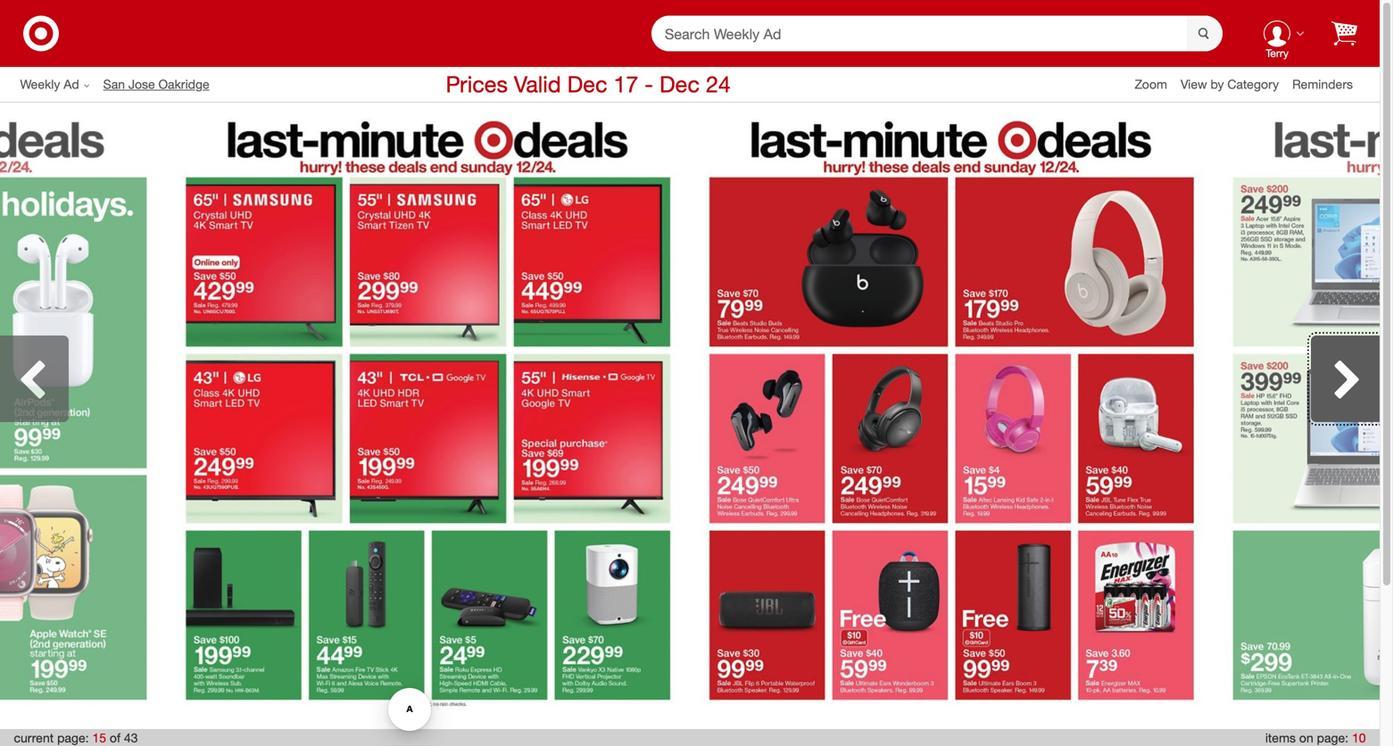 Task type: locate. For each thing, give the bounding box(es) containing it.
dec left 17
[[567, 71, 608, 98]]

page: left 10
[[1317, 730, 1349, 746]]

0 horizontal spatial page:
[[57, 730, 89, 746]]

weekly
[[20, 76, 60, 92]]

15
[[92, 730, 106, 746]]

10
[[1352, 730, 1366, 746]]

0 horizontal spatial dec
[[567, 71, 608, 98]]

jose
[[128, 76, 155, 92]]

Search Weekly Ad search field
[[652, 16, 1223, 53]]

on
[[1300, 730, 1314, 746]]

ad
[[64, 76, 79, 92]]

dec right -
[[660, 71, 700, 98]]

zoom link
[[1135, 75, 1181, 93]]

prices valid dec 17 - dec 24
[[446, 71, 731, 98]]

page 16 image
[[690, 112, 1214, 720]]

page 17 image
[[1214, 112, 1393, 720]]

dec
[[567, 71, 608, 98], [660, 71, 700, 98]]

2 page: from the left
[[1317, 730, 1349, 746]]

view your cart on target.com image
[[1332, 21, 1358, 46]]

prices
[[446, 71, 508, 98]]

1 horizontal spatial page:
[[1317, 730, 1349, 746]]

43
[[124, 730, 138, 746]]

page: left 15
[[57, 730, 89, 746]]

page 14 image
[[0, 112, 166, 720]]

page 15 image
[[166, 112, 690, 720]]

oakridge
[[158, 76, 210, 92]]

form
[[652, 16, 1223, 53]]

terry
[[1266, 47, 1289, 60]]

current
[[14, 730, 54, 746]]

page:
[[57, 730, 89, 746], [1317, 730, 1349, 746]]

-
[[645, 71, 653, 98]]

1 horizontal spatial dec
[[660, 71, 700, 98]]

san
[[103, 76, 125, 92]]

reminders
[[1293, 76, 1353, 92]]

1 page: from the left
[[57, 730, 89, 746]]

zoom
[[1135, 76, 1168, 92]]

valid
[[514, 71, 561, 98]]



Task type: describe. For each thing, give the bounding box(es) containing it.
of
[[110, 730, 121, 746]]

1 dec from the left
[[567, 71, 608, 98]]

items
[[1266, 730, 1296, 746]]

category
[[1228, 76, 1279, 92]]

view by category
[[1181, 76, 1279, 92]]

zoom-in element
[[1135, 76, 1168, 92]]

san jose oakridge link
[[103, 75, 223, 93]]

go to target.com image
[[23, 16, 59, 51]]

17
[[614, 71, 639, 98]]

view by category link
[[1181, 76, 1293, 92]]

items on page: 10
[[1266, 730, 1366, 746]]

by
[[1211, 76, 1224, 92]]

view
[[1181, 76, 1207, 92]]

terry link
[[1250, 5, 1305, 62]]

reminders link
[[1293, 75, 1367, 93]]

2 dec from the left
[[660, 71, 700, 98]]

weekly ad
[[20, 76, 79, 92]]

weekly ad link
[[20, 75, 103, 93]]

24
[[706, 71, 731, 98]]

current page: 15 of 43
[[14, 730, 138, 746]]

san jose oakridge
[[103, 76, 210, 92]]



Task type: vqa. For each thing, say whether or not it's contained in the screenshot.
page 30 Image
no



